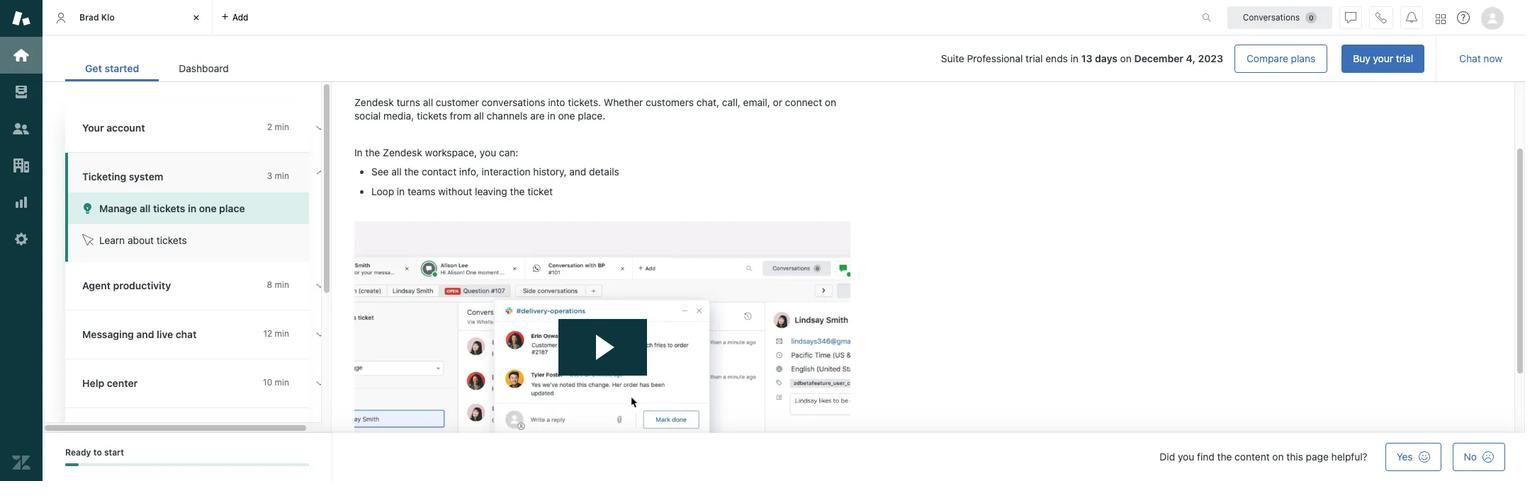 Task type: describe. For each thing, give the bounding box(es) containing it.
admin image
[[12, 230, 30, 249]]

in right loop
[[397, 186, 405, 198]]

buy your trial
[[1353, 52, 1413, 64]]

2 min
[[267, 122, 289, 133]]

brad
[[79, 12, 99, 23]]

about
[[128, 235, 154, 247]]

1 vertical spatial you
[[1178, 451, 1194, 464]]

buy
[[1353, 52, 1371, 64]]

help center heading
[[65, 360, 335, 409]]

system
[[129, 171, 163, 183]]

learn about tickets button
[[68, 225, 309, 257]]

in left 13
[[1071, 52, 1079, 64]]

8 min
[[267, 280, 289, 291]]

ticketing system
[[82, 171, 163, 183]]

turns
[[397, 96, 420, 108]]

tab list containing get started
[[65, 55, 249, 82]]

ends
[[1046, 52, 1068, 64]]

12
[[263, 329, 272, 339]]

4,
[[1186, 52, 1196, 64]]

in the zendesk workspace, you can:
[[354, 147, 518, 159]]

video element
[[354, 222, 850, 482]]

live
[[157, 329, 173, 341]]

2
[[267, 122, 272, 133]]

the up teams
[[404, 166, 419, 178]]

in
[[354, 147, 363, 159]]

December 4, 2023 text field
[[1134, 52, 1223, 64]]

professional
[[967, 52, 1023, 64]]

see
[[371, 166, 389, 178]]

media,
[[383, 110, 414, 122]]

productivity
[[113, 280, 171, 292]]

progress-bar progress bar
[[65, 465, 309, 467]]

one inside zendesk turns all customer conversations into tickets. whether customers chat, call, email, or connect on social media, tickets from all channels are in one place.
[[558, 110, 575, 122]]

chat
[[176, 329, 197, 341]]

email,
[[743, 96, 770, 108]]

helpful?
[[1331, 451, 1368, 464]]

min for ticketing system
[[275, 171, 289, 181]]

the right in
[[365, 147, 380, 159]]

reporting image
[[12, 193, 30, 212]]

notifications image
[[1406, 12, 1417, 23]]

messaging and live chat heading
[[65, 311, 335, 360]]

zendesk inside zendesk turns all customer conversations into tickets. whether customers chat, call, email, or connect on social media, tickets from all channels are in one place.
[[354, 96, 394, 108]]

conversations button
[[1228, 6, 1332, 29]]

the left ticket
[[510, 186, 525, 198]]

and inside heading
[[136, 329, 154, 341]]

conversations
[[1243, 12, 1300, 22]]

dashboard
[[179, 62, 229, 74]]

info,
[[459, 166, 479, 178]]

started
[[105, 62, 139, 74]]

place.
[[578, 110, 605, 122]]

8
[[267, 280, 272, 291]]

workspace,
[[425, 147, 477, 159]]

contact
[[422, 166, 457, 178]]

no button
[[1453, 444, 1505, 472]]

from
[[450, 110, 471, 122]]

history,
[[533, 166, 567, 178]]

details
[[589, 166, 619, 178]]

your account
[[82, 122, 145, 134]]

agent productivity
[[82, 280, 171, 292]]

manage all tickets in one place
[[99, 203, 245, 215]]

compare plans
[[1247, 52, 1316, 64]]

on inside zendesk turns all customer conversations into tickets. whether customers chat, call, email, or connect on social media, tickets from all channels are in one place.
[[825, 96, 836, 108]]

tickets inside zendesk turns all customer conversations into tickets. whether customers chat, call, email, or connect on social media, tickets from all channels are in one place.
[[417, 110, 447, 122]]

all right turns
[[423, 96, 433, 108]]

to
[[93, 448, 102, 459]]

chat now button
[[1448, 45, 1514, 73]]

ticket
[[527, 186, 553, 198]]

social
[[354, 110, 381, 122]]

get
[[85, 62, 102, 74]]

chat,
[[697, 96, 719, 108]]

conversations
[[482, 96, 545, 108]]

3
[[267, 171, 272, 181]]

all right "see"
[[391, 166, 402, 178]]

learn about tickets
[[99, 235, 187, 247]]

region containing zendesk turns all customer conversations into tickets. whether customers chat, call, email, or connect on social media, tickets from all channels are in one place.
[[354, 95, 850, 482]]

content
[[1235, 451, 1270, 464]]

chat now
[[1459, 52, 1503, 64]]

close image
[[189, 11, 203, 25]]

messaging and live chat
[[82, 329, 197, 341]]

loop in teams without leaving the ticket
[[371, 186, 553, 198]]

manage all tickets in one place button
[[68, 193, 309, 225]]

did
[[1160, 451, 1175, 464]]

days
[[1095, 52, 1118, 64]]

3 min
[[267, 171, 289, 181]]

1 horizontal spatial and
[[569, 166, 586, 178]]

your account heading
[[65, 104, 335, 153]]

progress bar image
[[65, 465, 79, 467]]

13
[[1081, 52, 1093, 64]]

footer containing did you find the content on this page helpful?
[[43, 434, 1525, 482]]

find
[[1197, 451, 1215, 464]]

messaging
[[82, 329, 134, 341]]

trial for your
[[1396, 52, 1413, 64]]

section containing suite professional trial ends in
[[260, 45, 1425, 73]]

get help image
[[1457, 11, 1470, 24]]

yes
[[1397, 451, 1413, 464]]



Task type: locate. For each thing, give the bounding box(es) containing it.
tickets for learn about tickets
[[157, 235, 187, 247]]

video thumbnail image
[[354, 222, 850, 482], [354, 222, 850, 482]]

3 min from the top
[[275, 280, 289, 291]]

section
[[260, 45, 1425, 73]]

and left 'details'
[[569, 166, 586, 178]]

min inside help center heading
[[275, 378, 289, 388]]

1 min from the top
[[275, 122, 289, 133]]

add button
[[213, 0, 257, 35]]

tickets.
[[568, 96, 601, 108]]

ticketing
[[82, 171, 126, 183]]

help
[[82, 378, 104, 390]]

views image
[[12, 83, 30, 101]]

zendesk up "see"
[[383, 147, 422, 159]]

learn
[[99, 235, 125, 247]]

loop
[[371, 186, 394, 198]]

1 horizontal spatial one
[[558, 110, 575, 122]]

min right 3
[[275, 171, 289, 181]]

tickets up learn about tickets button
[[153, 203, 185, 215]]

without
[[438, 186, 472, 198]]

leaving
[[475, 186, 507, 198]]

in inside button
[[188, 203, 196, 215]]

one
[[558, 110, 575, 122], [199, 203, 217, 215]]

0 horizontal spatial trial
[[1026, 52, 1043, 64]]

zendesk up social
[[354, 96, 394, 108]]

all right manage
[[140, 203, 151, 215]]

help center
[[82, 378, 138, 390]]

button displays agent's chat status as invisible. image
[[1345, 12, 1357, 23]]

min for messaging and live chat
[[275, 329, 289, 339]]

add
[[232, 12, 248, 22]]

in
[[1071, 52, 1079, 64], [547, 110, 556, 122], [397, 186, 405, 198], [188, 203, 196, 215]]

zendesk image
[[12, 454, 30, 473]]

on left this
[[1273, 451, 1284, 464]]

on right "days"
[[1120, 52, 1132, 64]]

klo
[[101, 12, 115, 23]]

1 vertical spatial one
[[199, 203, 217, 215]]

get started image
[[12, 46, 30, 64]]

suite professional trial ends in 13 days on december 4, 2023
[[941, 52, 1223, 64]]

trial right your
[[1396, 52, 1413, 64]]

center
[[107, 378, 138, 390]]

0 vertical spatial zendesk
[[354, 96, 394, 108]]

account
[[106, 122, 145, 134]]

can:
[[499, 147, 518, 159]]

2 horizontal spatial on
[[1273, 451, 1284, 464]]

all right from on the top left of the page
[[474, 110, 484, 122]]

0 vertical spatial one
[[558, 110, 575, 122]]

1 vertical spatial zendesk
[[383, 147, 422, 159]]

1 horizontal spatial on
[[1120, 52, 1132, 64]]

tickets for manage all tickets in one place
[[153, 203, 185, 215]]

the
[[365, 147, 380, 159], [404, 166, 419, 178], [510, 186, 525, 198], [1217, 451, 1232, 464]]

are
[[530, 110, 545, 122]]

dashboard tab
[[159, 55, 249, 82]]

buy your trial button
[[1342, 45, 1425, 73]]

10
[[263, 378, 272, 388]]

in up learn about tickets button
[[188, 203, 196, 215]]

region
[[354, 95, 850, 482]]

call,
[[722, 96, 741, 108]]

1 vertical spatial tickets
[[153, 203, 185, 215]]

page
[[1306, 451, 1329, 464]]

or
[[773, 96, 782, 108]]

place
[[219, 203, 245, 215]]

2 trial from the left
[[1396, 52, 1413, 64]]

zendesk products image
[[1436, 14, 1446, 24]]

start
[[104, 448, 124, 459]]

into
[[548, 96, 565, 108]]

ticketing system heading
[[65, 153, 335, 193]]

min for help center
[[275, 378, 289, 388]]

2 vertical spatial on
[[1273, 451, 1284, 464]]

min inside the ticketing system heading
[[275, 171, 289, 181]]

10 min
[[263, 378, 289, 388]]

your
[[82, 122, 104, 134]]

customers image
[[12, 120, 30, 138]]

tickets right about
[[157, 235, 187, 247]]

all inside manage all tickets in one place button
[[140, 203, 151, 215]]

ready
[[65, 448, 91, 459]]

in inside zendesk turns all customer conversations into tickets. whether customers chat, call, email, or connect on social media, tickets from all channels are in one place.
[[547, 110, 556, 122]]

chat
[[1459, 52, 1481, 64]]

main element
[[0, 0, 43, 482]]

2023
[[1198, 52, 1223, 64]]

agent productivity heading
[[65, 262, 335, 311]]

manage
[[99, 203, 137, 215]]

tickets
[[417, 110, 447, 122], [153, 203, 185, 215], [157, 235, 187, 247]]

you left can:
[[480, 147, 496, 159]]

and
[[569, 166, 586, 178], [136, 329, 154, 341]]

customer
[[436, 96, 479, 108]]

on
[[1120, 52, 1132, 64], [825, 96, 836, 108], [1273, 451, 1284, 464]]

brad klo
[[79, 12, 115, 23]]

customers
[[646, 96, 694, 108]]

min right 12
[[275, 329, 289, 339]]

organizations image
[[12, 157, 30, 175]]

december
[[1134, 52, 1184, 64]]

min inside "messaging and live chat" heading
[[275, 329, 289, 339]]

4 min from the top
[[275, 329, 289, 339]]

compare plans button
[[1235, 45, 1328, 73]]

0 vertical spatial tickets
[[417, 110, 447, 122]]

0 vertical spatial and
[[569, 166, 586, 178]]

suite
[[941, 52, 964, 64]]

min inside your account heading
[[275, 122, 289, 133]]

this
[[1287, 451, 1303, 464]]

get started
[[85, 62, 139, 74]]

0 horizontal spatial on
[[825, 96, 836, 108]]

no
[[1464, 451, 1477, 464]]

1 horizontal spatial you
[[1178, 451, 1194, 464]]

brad klo tab
[[43, 0, 213, 35]]

ready to start
[[65, 448, 124, 459]]

min for your account
[[275, 122, 289, 133]]

your
[[1373, 52, 1393, 64]]

yes button
[[1385, 444, 1441, 472]]

2 vertical spatial tickets
[[157, 235, 187, 247]]

compare
[[1247, 52, 1288, 64]]

2 min from the top
[[275, 171, 289, 181]]

interaction
[[482, 166, 531, 178]]

trial for professional
[[1026, 52, 1043, 64]]

you right did
[[1178, 451, 1194, 464]]

one inside button
[[199, 203, 217, 215]]

and left live
[[136, 329, 154, 341]]

you
[[480, 147, 496, 159], [1178, 451, 1194, 464]]

footer
[[43, 434, 1525, 482]]

tabs tab list
[[43, 0, 1187, 35]]

0 vertical spatial on
[[1120, 52, 1132, 64]]

channels
[[487, 110, 528, 122]]

whether
[[604, 96, 643, 108]]

connect
[[785, 96, 822, 108]]

the right find on the right bottom
[[1217, 451, 1232, 464]]

agent
[[82, 280, 111, 292]]

on right connect
[[825, 96, 836, 108]]

trial inside button
[[1396, 52, 1413, 64]]

0 vertical spatial you
[[480, 147, 496, 159]]

trial left ends
[[1026, 52, 1043, 64]]

0 horizontal spatial and
[[136, 329, 154, 341]]

min right '10'
[[275, 378, 289, 388]]

zendesk support image
[[12, 9, 30, 28]]

one left place
[[199, 203, 217, 215]]

1 vertical spatial on
[[825, 96, 836, 108]]

1 horizontal spatial trial
[[1396, 52, 1413, 64]]

plans
[[1291, 52, 1316, 64]]

min inside agent productivity "heading"
[[275, 280, 289, 291]]

12 min
[[263, 329, 289, 339]]

tab list
[[65, 55, 249, 82]]

0 horizontal spatial you
[[480, 147, 496, 159]]

zendesk
[[354, 96, 394, 108], [383, 147, 422, 159]]

min for agent productivity
[[275, 280, 289, 291]]

tickets down turns
[[417, 110, 447, 122]]

1 trial from the left
[[1026, 52, 1043, 64]]

1 vertical spatial and
[[136, 329, 154, 341]]

did you find the content on this page helpful?
[[1160, 451, 1368, 464]]

min right 2 at top
[[275, 122, 289, 133]]

in right are
[[547, 110, 556, 122]]

min right 8 on the left bottom of the page
[[275, 280, 289, 291]]

5 min from the top
[[275, 378, 289, 388]]

one down into
[[558, 110, 575, 122]]

now
[[1484, 52, 1503, 64]]

0 horizontal spatial one
[[199, 203, 217, 215]]



Task type: vqa. For each thing, say whether or not it's contained in the screenshot.
Your account heading
yes



